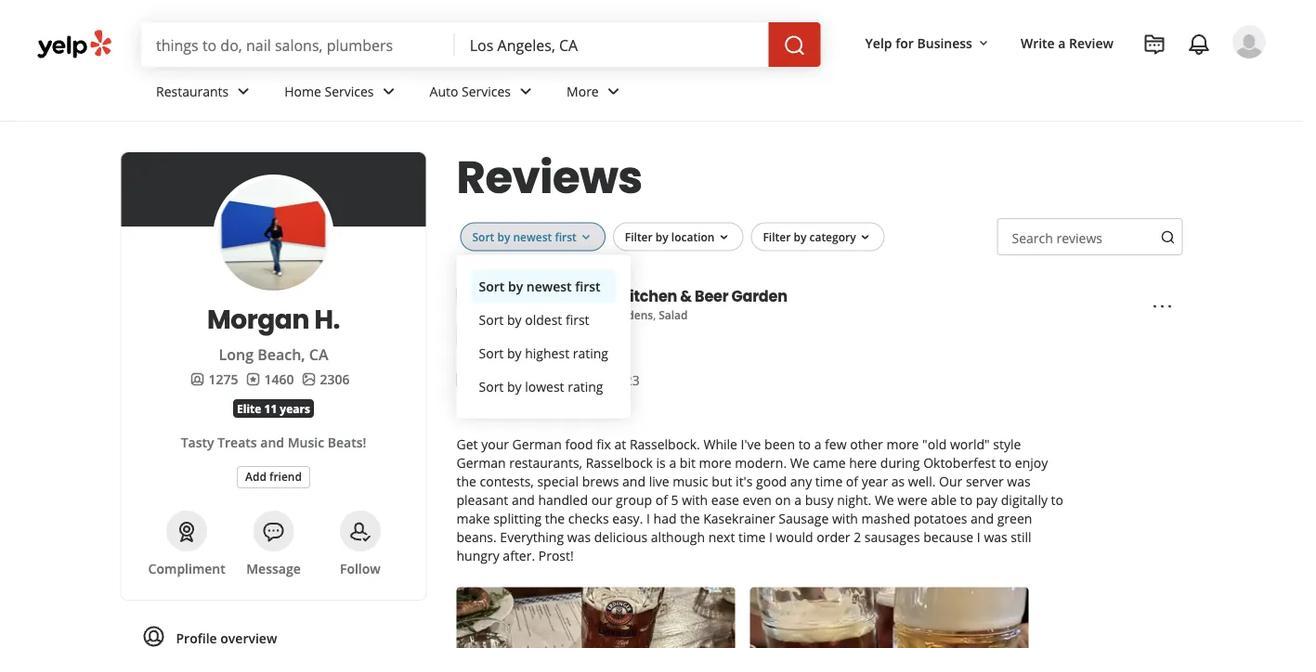 Task type: locate. For each thing, give the bounding box(es) containing it.
by for sort by highest rating button
[[507, 345, 522, 363]]

i left would
[[769, 529, 773, 546]]

by for sort by newest first dropdown button
[[497, 229, 510, 244]]

treats
[[218, 433, 257, 451]]

our
[[592, 491, 613, 509]]

beach, up 1460
[[258, 345, 305, 365]]

0 horizontal spatial beach,
[[258, 345, 305, 365]]

oct 31, 2023
[[564, 371, 640, 389]]

by for filter by category dropdown button
[[794, 229, 807, 244]]

0 horizontal spatial 2
[[475, 400, 482, 416]]

0 horizontal spatial beer
[[580, 308, 605, 323]]

sort up sort by oldest first
[[479, 278, 505, 296]]

2 right order
[[854, 529, 861, 546]]

none field up home
[[156, 34, 440, 55]]

sort for sort by highest rating button
[[479, 345, 504, 363]]

1 24 chevron down v2 image from the left
[[232, 80, 255, 103]]

filter
[[625, 229, 653, 244], [763, 229, 791, 244]]

16 chevron down v2 image inside filter by location dropdown button
[[717, 230, 732, 245]]

0 vertical spatial we
[[790, 454, 810, 472]]

to
[[799, 436, 811, 453], [1000, 454, 1012, 472], [960, 491, 973, 509], [1051, 491, 1064, 509]]

1 horizontal spatial ca
[[597, 322, 611, 338]]

2 24 chevron down v2 image from the left
[[603, 80, 625, 103]]

0 vertical spatial first
[[555, 229, 577, 244]]

by up sort by newest first button
[[497, 229, 510, 244]]

24 chevron down v2 image
[[515, 80, 537, 103], [603, 80, 625, 103]]

0 horizontal spatial ,
[[575, 308, 577, 323]]

location
[[672, 229, 715, 244]]

write a review link
[[1014, 26, 1121, 59]]

by left 'oldest'
[[507, 311, 522, 329]]

1 vertical spatial rasselbock
[[586, 454, 653, 472]]

sort by newest first inside button
[[479, 278, 601, 296]]

during
[[881, 454, 920, 472]]

ca inside rasselbock kitchen & beer garden german , beer gardens , salad long beach, ca
[[597, 322, 611, 338]]

1 24 chevron down v2 image from the left
[[515, 80, 537, 103]]

sort by newest first up german link
[[479, 278, 601, 296]]

german down sort by newest first button
[[531, 308, 575, 323]]

16 chevron down v2 image
[[579, 230, 594, 245], [717, 230, 732, 245]]

projects image
[[1144, 33, 1166, 56]]

sort by newest first up sort by newest first button
[[472, 229, 577, 244]]

follow image
[[349, 521, 371, 544]]

rasselbock.
[[630, 436, 700, 453]]

search image up menu image
[[1161, 230, 1176, 245]]

i right because
[[977, 529, 981, 546]]

world"
[[950, 436, 990, 453]]

beach, up the 'highest'
[[559, 322, 594, 338]]

to down style at right
[[1000, 454, 1012, 472]]

by up the photos
[[507, 378, 522, 396]]

beer left the gardens
[[580, 308, 605, 323]]

1 horizontal spatial ,
[[653, 308, 656, 323]]

1 vertical spatial search image
[[1161, 230, 1176, 245]]

2 right 16 camera v2 icon
[[475, 400, 482, 416]]

24 chevron down v2 image right 'restaurants'
[[232, 80, 255, 103]]

1 horizontal spatial the
[[545, 510, 565, 528]]

none field up more link
[[470, 34, 754, 55]]

ca up 'photos' element
[[309, 345, 328, 365]]

to right 'digitally' in the bottom right of the page
[[1051, 491, 1064, 509]]

ca up oct 31, 2023
[[597, 322, 611, 338]]

newest for sort by newest first button
[[527, 278, 572, 296]]

kitchen
[[620, 286, 677, 307]]

beer
[[695, 286, 729, 307], [580, 308, 605, 323]]

of left 5
[[656, 491, 668, 509]]

services right home
[[325, 82, 374, 100]]

1 vertical spatial sort by newest first
[[479, 278, 601, 296]]

rasselbock inside rasselbock kitchen & beer garden german , beer gardens , salad long beach, ca
[[531, 286, 617, 307]]

1 horizontal spatial filter
[[763, 229, 791, 244]]

friends element
[[190, 370, 238, 388]]

first for sort by newest first dropdown button
[[555, 229, 577, 244]]

1 vertical spatial newest
[[527, 278, 572, 296]]

sort by highest rating
[[479, 345, 609, 363]]

german up restaurants,
[[512, 436, 562, 453]]

of
[[846, 473, 859, 490], [656, 491, 668, 509]]

write
[[1021, 34, 1055, 52]]

0 horizontal spatial filter
[[625, 229, 653, 244]]

1 horizontal spatial 16 chevron down v2 image
[[717, 230, 732, 245]]

home
[[285, 82, 321, 100]]

first for sort by newest first button
[[575, 278, 601, 296]]

first right 'oldest'
[[566, 311, 590, 329]]

been
[[765, 436, 795, 453]]

we up any
[[790, 454, 810, 472]]

we
[[790, 454, 810, 472], [875, 491, 894, 509]]

filter left location
[[625, 229, 653, 244]]

0 horizontal spatial services
[[325, 82, 374, 100]]

beer gardens link
[[580, 308, 653, 323]]

1 horizontal spatial 24 chevron down v2 image
[[378, 80, 400, 103]]

first up sort by newest first button
[[555, 229, 577, 244]]

&
[[680, 286, 692, 307]]

friend
[[269, 469, 302, 485]]

1 vertical spatial ca
[[309, 345, 328, 365]]

0 vertical spatial newest
[[513, 229, 552, 244]]

morgan h. link
[[144, 301, 404, 338]]

profile overview
[[176, 629, 277, 647]]

would
[[776, 529, 814, 546]]

2 check-ins
[[557, 400, 616, 416]]

compliment
[[148, 560, 226, 577]]

1 vertical spatial beach,
[[258, 345, 305, 365]]

rating up '31,'
[[573, 345, 609, 363]]

2 16 chevron down v2 image from the left
[[717, 230, 732, 245]]

message image
[[262, 521, 285, 544]]

filter left category
[[763, 229, 791, 244]]

services right auto
[[462, 82, 511, 100]]

for
[[896, 34, 914, 52]]

sort by lowest rating
[[479, 378, 603, 396]]

1 vertical spatial more
[[699, 454, 732, 472]]

bob b. image
[[1233, 25, 1266, 59]]

1 horizontal spatial 24 chevron down v2 image
[[603, 80, 625, 103]]

2 services from the left
[[462, 82, 511, 100]]

was down checks
[[567, 529, 591, 546]]

the up although
[[680, 510, 700, 528]]

the
[[457, 473, 477, 490], [545, 510, 565, 528], [680, 510, 700, 528]]

time
[[816, 473, 843, 490], [739, 529, 766, 546]]

even
[[743, 491, 772, 509]]

0 vertical spatial sort by newest first
[[472, 229, 577, 244]]

0 horizontal spatial the
[[457, 473, 477, 490]]

None field
[[156, 34, 440, 55], [470, 34, 754, 55]]

1 horizontal spatial search image
[[1161, 230, 1176, 245]]

with down the music
[[682, 491, 708, 509]]

0 vertical spatial with
[[682, 491, 708, 509]]

german down 'your'
[[457, 454, 506, 472]]

1 horizontal spatial long
[[531, 322, 556, 338]]

yelp
[[866, 34, 892, 52]]

24 chevron down v2 image for home services
[[378, 80, 400, 103]]

time down kasekrainer
[[739, 529, 766, 546]]

0 horizontal spatial 16 chevron down v2 image
[[579, 230, 594, 245]]

order
[[817, 529, 851, 546]]

24 chevron down v2 image
[[232, 80, 255, 103], [378, 80, 400, 103]]

1 none field from the left
[[156, 34, 440, 55]]

had
[[654, 510, 677, 528]]

restaurants
[[156, 82, 229, 100]]

1 16 chevron down v2 image from the left
[[579, 230, 594, 245]]

2 horizontal spatial i
[[977, 529, 981, 546]]

food
[[565, 436, 593, 453]]

bit
[[680, 454, 696, 472]]

24 chevron down v2 image inside the auto services link
[[515, 80, 537, 103]]

24 chevron down v2 image right auto services
[[515, 80, 537, 103]]

sort for sort by newest first button
[[479, 278, 505, 296]]

"old
[[923, 436, 947, 453]]

a right on
[[795, 491, 802, 509]]

1 horizontal spatial 16 chevron down v2 image
[[976, 36, 991, 51]]

2 photos
[[475, 400, 523, 416]]

of up night.
[[846, 473, 859, 490]]

16 chevron down v2 image right 'business'
[[976, 36, 991, 51]]

brews
[[582, 473, 619, 490]]

0 vertical spatial ca
[[597, 322, 611, 338]]

everything
[[500, 529, 564, 546]]

0 horizontal spatial ca
[[309, 345, 328, 365]]

newest inside button
[[527, 278, 572, 296]]

0 vertical spatial rasselbock
[[531, 286, 617, 307]]

1 vertical spatial we
[[875, 491, 894, 509]]

1 horizontal spatial none field
[[470, 34, 754, 55]]

services for auto services
[[462, 82, 511, 100]]

add friend button
[[237, 466, 310, 489]]

2 vertical spatial german
[[457, 454, 506, 472]]

a right is
[[669, 454, 677, 472]]

0 horizontal spatial 24 chevron down v2 image
[[515, 80, 537, 103]]

search image left yelp
[[784, 34, 806, 57]]

0 vertical spatial of
[[846, 473, 859, 490]]

auto
[[430, 82, 458, 100]]

16 chevron down v2 image right location
[[717, 230, 732, 245]]

more link
[[552, 67, 640, 121]]

sort up 2 photos
[[479, 378, 504, 396]]

beach, inside morgan h. long beach, ca
[[258, 345, 305, 365]]

0 horizontal spatial time
[[739, 529, 766, 546]]

german inside rasselbock kitchen & beer garden german , beer gardens , salad long beach, ca
[[531, 308, 575, 323]]

the up pleasant
[[457, 473, 477, 490]]

notifications image
[[1188, 33, 1211, 56]]

  text field
[[997, 218, 1183, 256]]

photos
[[484, 400, 523, 416]]

we up mashed in the bottom of the page
[[875, 491, 894, 509]]

1 services from the left
[[325, 82, 374, 100]]

2 horizontal spatial the
[[680, 510, 700, 528]]

by left category
[[794, 229, 807, 244]]

rating up '2 check-ins'
[[568, 378, 603, 396]]

1 horizontal spatial beach,
[[559, 322, 594, 338]]

the down the handled
[[545, 510, 565, 528]]

0 vertical spatial 16 chevron down v2 image
[[976, 36, 991, 51]]

a left few
[[815, 436, 822, 453]]

beer right &
[[695, 286, 729, 307]]

music
[[673, 473, 709, 490]]

i left had
[[647, 510, 650, 528]]

16 chevron down v2 image inside yelp for business button
[[976, 36, 991, 51]]

0 horizontal spatial of
[[656, 491, 668, 509]]

1 vertical spatial long
[[219, 345, 254, 365]]

, right 'oldest'
[[575, 308, 577, 323]]

24 chevron down v2 image right more
[[603, 80, 625, 103]]

more down while
[[699, 454, 732, 472]]

long inside morgan h. long beach, ca
[[219, 345, 254, 365]]

1 horizontal spatial 2
[[557, 400, 563, 416]]

1 vertical spatial first
[[575, 278, 601, 296]]

was
[[1007, 473, 1031, 490], [567, 529, 591, 546], [984, 529, 1008, 546]]

16 chevron down v2 image inside filter by category dropdown button
[[858, 230, 873, 245]]

newest up sort by newest first button
[[513, 229, 552, 244]]

31,
[[589, 371, 607, 389]]

long
[[531, 322, 556, 338], [219, 345, 254, 365]]

none field near
[[470, 34, 754, 55]]

0 horizontal spatial long
[[219, 345, 254, 365]]

,
[[575, 308, 577, 323], [653, 308, 656, 323]]

a right write
[[1059, 34, 1066, 52]]

2 filter from the left
[[763, 229, 791, 244]]

1 vertical spatial rating
[[568, 378, 603, 396]]

24 chevron down v2 image for auto services
[[515, 80, 537, 103]]

it's
[[736, 473, 753, 490]]

lowest
[[525, 378, 565, 396]]

sort by newest first button
[[460, 222, 606, 252]]

0 horizontal spatial we
[[790, 454, 810, 472]]

16 chevron down v2 image
[[976, 36, 991, 51], [858, 230, 873, 245]]

ease
[[712, 491, 740, 509]]

0 vertical spatial time
[[816, 473, 843, 490]]

, left salad
[[653, 308, 656, 323]]

11
[[264, 401, 277, 416]]

by up 5 star rating image
[[507, 345, 522, 363]]

1 horizontal spatial beer
[[695, 286, 729, 307]]

our
[[939, 473, 963, 490]]

overview
[[220, 629, 277, 647]]

sort for sort by oldest first button
[[479, 311, 504, 329]]

16 chevron down v2 image for filter by location
[[717, 230, 732, 245]]

sort
[[472, 229, 495, 244], [479, 278, 505, 296], [479, 311, 504, 329], [479, 345, 504, 363], [479, 378, 504, 396]]

splitting
[[493, 510, 542, 528]]

0 vertical spatial search image
[[784, 34, 806, 57]]

1 horizontal spatial of
[[846, 473, 859, 490]]

style
[[994, 436, 1021, 453]]

filter for filter by location
[[625, 229, 653, 244]]

0 vertical spatial rating
[[573, 345, 609, 363]]

pay
[[976, 491, 998, 509]]

none field find
[[156, 34, 440, 55]]

more up during
[[887, 436, 919, 453]]

home services
[[285, 82, 374, 100]]

0 horizontal spatial 16 chevron down v2 image
[[858, 230, 873, 245]]

24 chevron down v2 image inside restaurants link
[[232, 80, 255, 103]]

sort for sort by newest first dropdown button
[[472, 229, 495, 244]]

newest up german link
[[527, 278, 572, 296]]

1 horizontal spatial services
[[462, 82, 511, 100]]

by left location
[[656, 229, 669, 244]]

0 horizontal spatial more
[[699, 454, 732, 472]]

0 vertical spatial german
[[531, 308, 575, 323]]

search image
[[784, 34, 806, 57], [1161, 230, 1176, 245]]

0 horizontal spatial none field
[[156, 34, 440, 55]]

with down night.
[[832, 510, 858, 528]]

elite 11 years link
[[233, 400, 314, 418]]

time down came at the bottom
[[816, 473, 843, 490]]

morgan h. long beach, ca
[[207, 301, 340, 365]]

ca inside morgan h. long beach, ca
[[309, 345, 328, 365]]

check-
[[566, 400, 600, 416]]

1 vertical spatial of
[[656, 491, 668, 509]]

16 chevron down v2 image up sort by newest first button
[[579, 230, 594, 245]]

enjoy
[[1015, 454, 1048, 472]]

next
[[709, 529, 735, 546]]

2 horizontal spatial 2
[[854, 529, 861, 546]]

Find text field
[[156, 34, 440, 55]]

contests,
[[480, 473, 534, 490]]

rasselbock down at
[[586, 454, 653, 472]]

sort up sort by newest first button
[[472, 229, 495, 244]]

0 horizontal spatial 24 chevron down v2 image
[[232, 80, 255, 103]]

filters group
[[457, 222, 889, 419]]

2 for 2 check-ins
[[557, 400, 563, 416]]

None search field
[[141, 22, 825, 67]]

1 filter from the left
[[625, 229, 653, 244]]

0 vertical spatial long
[[531, 322, 556, 338]]

1 horizontal spatial time
[[816, 473, 843, 490]]

german
[[531, 308, 575, 323], [512, 436, 562, 453], [457, 454, 506, 472]]

2 vertical spatial first
[[566, 311, 590, 329]]

1 vertical spatial 16 chevron down v2 image
[[858, 230, 873, 245]]

categories element
[[531, 306, 688, 323]]

1 horizontal spatial more
[[887, 436, 919, 453]]

sort up 5 star rating image
[[479, 345, 504, 363]]

16 chevron down v2 image inside sort by newest first dropdown button
[[579, 230, 594, 245]]

2 none field from the left
[[470, 34, 754, 55]]

1 vertical spatial with
[[832, 510, 858, 528]]

by up sort by oldest first
[[508, 278, 523, 296]]

1 vertical spatial beer
[[580, 308, 605, 323]]

rasselbock up german link
[[531, 286, 617, 307]]

2 inside "get your german food fix at rasselbock. while i've been to a few other more "old world" style german restaurants, rasselbock is a bit more modern. we came here during oktoberfest to enjoy the contests, special brews and live music but it's good any time of year as well. our server was pleasant and handled our group of 5 with ease even on a busy night. we were able to pay digitally to make splitting the checks easy. i had the kasekrainer sausage with mashed potatoes and green beans. everything was delicious although next time i would order 2 sausages because i was still hungry after. prost!"
[[854, 529, 861, 546]]

sort by newest first inside dropdown button
[[472, 229, 577, 244]]

sort inside dropdown button
[[472, 229, 495, 244]]

0 vertical spatial beach,
[[559, 322, 594, 338]]

24 chevron down v2 image left auto
[[378, 80, 400, 103]]

16 chevron down v2 image right category
[[858, 230, 873, 245]]

photos element
[[301, 370, 350, 388]]

sort left 'oldest'
[[479, 311, 504, 329]]

24 chevron down v2 image inside more link
[[603, 80, 625, 103]]

newest inside dropdown button
[[513, 229, 552, 244]]

sort by oldest first button
[[472, 304, 616, 337]]

first up categories element
[[575, 278, 601, 296]]

2 24 chevron down v2 image from the left
[[378, 80, 400, 103]]

by for sort by oldest first button
[[507, 311, 522, 329]]

24 chevron down v2 image inside the home services link
[[378, 80, 400, 103]]

first inside dropdown button
[[555, 229, 577, 244]]

rating
[[573, 345, 609, 363], [568, 378, 603, 396]]

2 left check-
[[557, 400, 563, 416]]



Task type: vqa. For each thing, say whether or not it's contained in the screenshot.
Soul Food button
no



Task type: describe. For each thing, give the bounding box(es) containing it.
prost!
[[539, 547, 574, 565]]

auto services link
[[415, 67, 552, 121]]

music
[[288, 433, 324, 451]]

other
[[850, 436, 883, 453]]

get
[[457, 436, 478, 453]]

any
[[790, 473, 812, 490]]

2 , from the left
[[653, 308, 656, 323]]

1275
[[209, 370, 238, 388]]

by for sort by newest first button
[[508, 278, 523, 296]]

and down pay
[[971, 510, 994, 528]]

add friend
[[245, 469, 302, 485]]

beach, inside rasselbock kitchen & beer garden german , beer gardens , salad long beach, ca
[[559, 322, 594, 338]]

sort by newest first for sort by newest first dropdown button
[[472, 229, 577, 244]]

and up "splitting"
[[512, 491, 535, 509]]

group
[[616, 491, 652, 509]]

1 , from the left
[[575, 308, 577, 323]]

beats!
[[328, 433, 366, 451]]

16 photos v2 image
[[301, 372, 316, 387]]

to left pay
[[960, 491, 973, 509]]

was left still
[[984, 529, 1008, 546]]

2023
[[610, 371, 640, 389]]

1 horizontal spatial we
[[875, 491, 894, 509]]

restaurants,
[[509, 454, 583, 472]]

gardens
[[608, 308, 653, 323]]

easy.
[[613, 510, 643, 528]]

was up 'digitally' in the bottom right of the page
[[1007, 473, 1031, 490]]

were
[[898, 491, 928, 509]]

24 profile v2 image
[[143, 626, 165, 648]]

business
[[918, 34, 973, 52]]

here
[[849, 454, 877, 472]]

1 horizontal spatial with
[[832, 510, 858, 528]]

tasty
[[181, 433, 214, 451]]

follow
[[340, 560, 381, 577]]

review
[[1069, 34, 1114, 52]]

by for sort by lowest rating button
[[507, 378, 522, 396]]

yelp for business
[[866, 34, 973, 52]]

rating for sort by lowest rating
[[568, 378, 603, 396]]

0 horizontal spatial i
[[647, 510, 650, 528]]

garden
[[732, 286, 788, 307]]

0 horizontal spatial search image
[[784, 34, 806, 57]]

beans.
[[457, 529, 497, 546]]

oct
[[564, 371, 585, 389]]

pleasant
[[457, 491, 508, 509]]

at
[[615, 436, 626, 453]]

rasselbock kitchen & beer garden link
[[531, 285, 788, 308]]

message
[[246, 560, 301, 577]]

by for filter by location dropdown button
[[656, 229, 669, 244]]

home services link
[[270, 67, 415, 121]]

sort by highest rating button
[[472, 337, 616, 370]]

1 vertical spatial time
[[739, 529, 766, 546]]

services for home services
[[325, 82, 374, 100]]

yelp for business button
[[858, 26, 999, 59]]

2306
[[320, 370, 350, 388]]

16 chevron down v2 image for sort by newest first
[[579, 230, 594, 245]]

more
[[567, 82, 599, 100]]

menu image
[[1152, 296, 1174, 318]]

able
[[931, 491, 957, 509]]

24 chevron down v2 image for more
[[603, 80, 625, 103]]

fix
[[597, 436, 611, 453]]

0 horizontal spatial with
[[682, 491, 708, 509]]

well.
[[909, 473, 936, 490]]

morgan
[[207, 301, 309, 338]]

checks
[[568, 510, 609, 528]]

server
[[966, 473, 1004, 490]]

auto services
[[430, 82, 511, 100]]

after.
[[503, 547, 535, 565]]

elite 11 years
[[237, 401, 310, 416]]

sort by oldest first
[[479, 311, 590, 329]]

your
[[481, 436, 509, 453]]

while
[[704, 436, 738, 453]]

search reviews
[[1012, 229, 1103, 247]]

sort by newest first for sort by newest first button
[[479, 278, 601, 296]]

german link
[[531, 308, 575, 323]]

night.
[[837, 491, 872, 509]]

salad link
[[659, 308, 688, 323]]

first for sort by oldest first button
[[566, 311, 590, 329]]

16 friends v2 image
[[190, 372, 205, 387]]

reviews
[[1057, 229, 1103, 247]]

salad
[[659, 308, 688, 323]]

oktoberfest
[[924, 454, 996, 472]]

24 chevron down v2 image for restaurants
[[232, 80, 255, 103]]

0 vertical spatial more
[[887, 436, 919, 453]]

newest for sort by newest first dropdown button
[[513, 229, 552, 244]]

rasselbock inside "get your german food fix at rasselbock. while i've been to a few other more "old world" style german restaurants, rasselbock is a bit more modern. we came here during oktoberfest to enjoy the contests, special brews and live music but it's good any time of year as well. our server was pleasant and handled our group of 5 with ease even on a busy night. we were able to pay digitally to make splitting the checks easy. i had the kasekrainer sausage with mashed potatoes and green beans. everything was delicious although next time i would order 2 sausages because i was still hungry after. prost!"
[[586, 454, 653, 472]]

2 for 2 photos
[[475, 400, 482, 416]]

still
[[1011, 529, 1032, 546]]

years
[[280, 401, 310, 416]]

Near text field
[[470, 34, 754, 55]]

but
[[712, 473, 733, 490]]

green
[[998, 510, 1033, 528]]

  text field inside rasselbock kitchen & beer garden region
[[997, 218, 1183, 256]]

16 review v2 image
[[246, 372, 261, 387]]

filter for filter by category
[[763, 229, 791, 244]]

sort for sort by lowest rating button
[[479, 378, 504, 396]]

filter by category
[[763, 229, 856, 244]]

5 star rating image
[[457, 371, 557, 389]]

category
[[810, 229, 856, 244]]

compliment image
[[176, 521, 198, 544]]

16 camera v2 image
[[457, 400, 472, 415]]

sausage
[[779, 510, 829, 528]]

get your german food fix at rasselbock. while i've been to a few other more "old world" style german restaurants, rasselbock is a bit more modern. we came here during oktoberfest to enjoy the contests, special brews and live music but it's good any time of year as well. our server was pleasant and handled our group of 5 with ease even on a busy night. we were able to pay digitally to make splitting the checks easy. i had the kasekrainer sausage with mashed potatoes and green beans. everything was delicious although next time i would order 2 sausages because i was still hungry after. prost!
[[457, 436, 1064, 565]]

business categories element
[[141, 67, 1266, 121]]

few
[[825, 436, 847, 453]]

and down 'elite 11 years' link
[[260, 433, 284, 451]]

reviews element
[[246, 370, 294, 388]]

handled
[[538, 491, 588, 509]]

1 horizontal spatial i
[[769, 529, 773, 546]]

16 chevron down v2 image for category
[[858, 230, 873, 245]]

user actions element
[[851, 23, 1292, 138]]

because
[[924, 529, 974, 546]]

1 vertical spatial german
[[512, 436, 562, 453]]

5
[[671, 491, 679, 509]]

to right 'been'
[[799, 436, 811, 453]]

and up group
[[623, 473, 646, 490]]

long inside rasselbock kitchen & beer garden german , beer gardens , salad long beach, ca
[[531, 322, 556, 338]]

rating for sort by highest rating
[[573, 345, 609, 363]]

sort by newest first button
[[472, 270, 616, 304]]

rasselbock kitchen & beer garden region
[[449, 203, 1191, 649]]

although
[[651, 529, 705, 546]]

tasty treats and music beats!
[[181, 433, 366, 451]]

add
[[245, 469, 267, 485]]

filter by location
[[625, 229, 715, 244]]

h.
[[314, 301, 340, 338]]

0 vertical spatial beer
[[695, 286, 729, 307]]

ins
[[600, 400, 616, 416]]

16 chevron down v2 image for business
[[976, 36, 991, 51]]

reviews
[[457, 146, 643, 209]]

hungry
[[457, 547, 500, 565]]

search
[[1012, 229, 1053, 247]]

on
[[775, 491, 791, 509]]

sort by lowest rating button
[[472, 370, 616, 404]]



